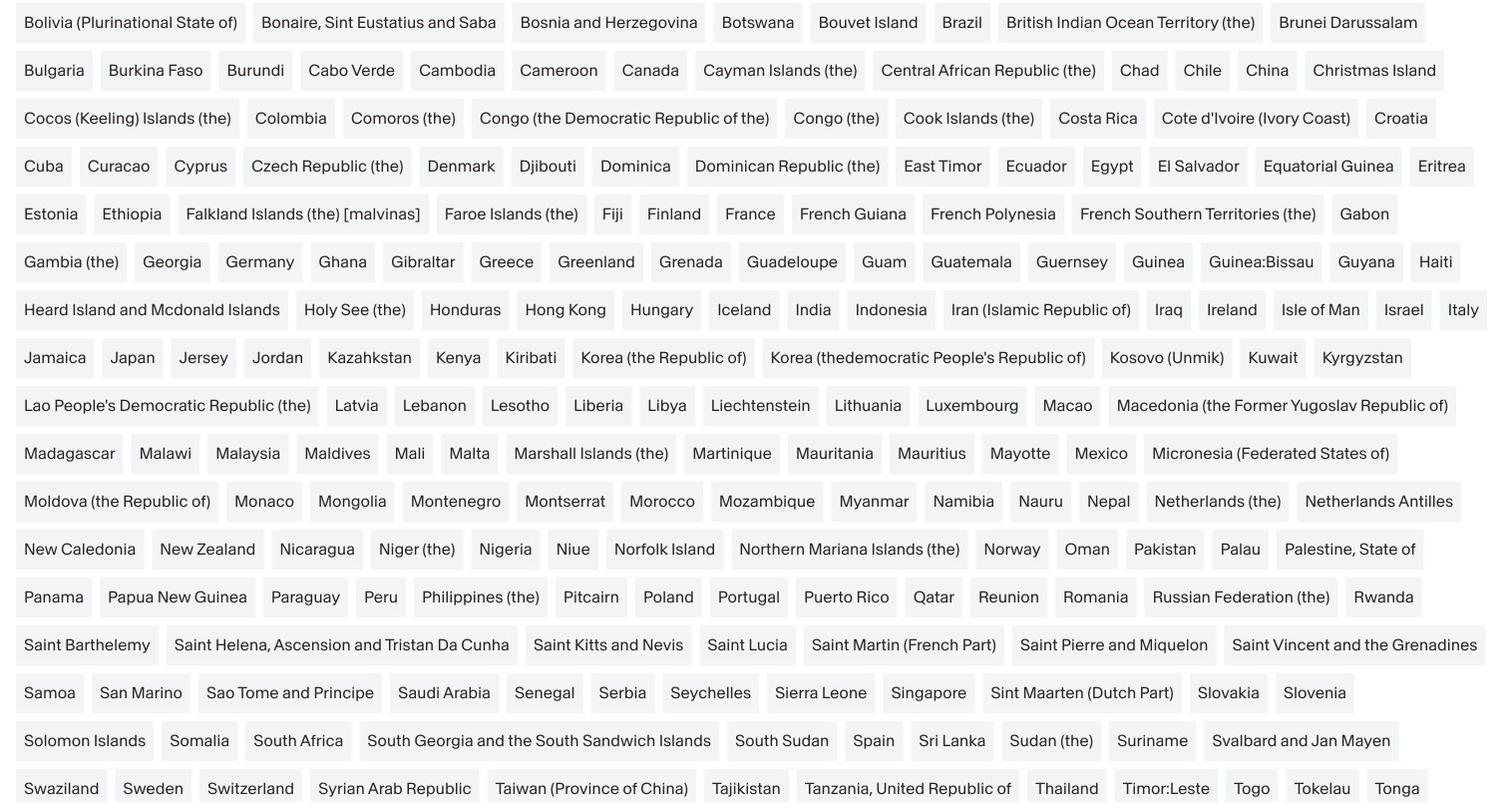 Task type: vqa. For each thing, say whether or not it's contained in the screenshot.
list ol image
no



Task type: describe. For each thing, give the bounding box(es) containing it.
repeat image
[[784, 288, 796, 302]]



Task type: locate. For each thing, give the bounding box(es) containing it.
spinner image
[[784, 550, 798, 564]]

warning image
[[301, 197, 315, 211]]

alert
[[285, 178, 1224, 255]]

upload image
[[784, 781, 797, 795]]

sitemap image
[[300, 288, 314, 302]]

search image
[[599, 334, 612, 348]]



